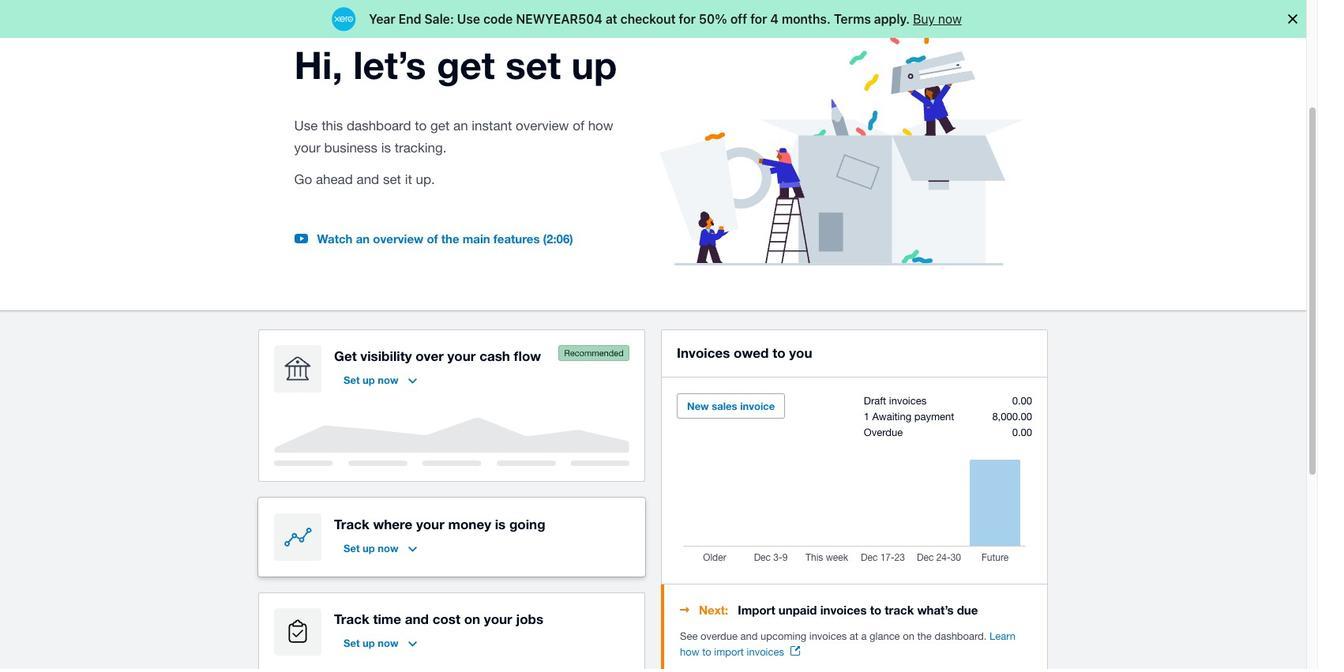 Task type: vqa. For each thing, say whether or not it's contained in the screenshot.
bottommost set up now
yes



Task type: describe. For each thing, give the bounding box(es) containing it.
watch
[[317, 232, 353, 246]]

owed
[[734, 344, 769, 361]]

use this dashboard to get an instant overview of how your business is tracking.
[[294, 118, 614, 156]]

your left jobs
[[484, 610, 512, 627]]

business
[[324, 140, 378, 156]]

track
[[885, 602, 914, 617]]

hi,
[[294, 42, 343, 87]]

import
[[714, 646, 744, 658]]

features
[[494, 232, 540, 246]]

watch an overview of the main features (2:06)
[[317, 232, 573, 246]]

how inside use this dashboard to get an instant overview of how your business is tracking.
[[588, 118, 614, 134]]

new
[[687, 399, 709, 412]]

get inside use this dashboard to get an instant overview of how your business is tracking.
[[431, 118, 450, 134]]

up.
[[416, 172, 435, 187]]

opens in a new tab image
[[791, 646, 800, 655]]

and for upcoming
[[741, 630, 758, 642]]

1
[[864, 410, 870, 422]]

set up now button for where
[[334, 535, 426, 561]]

get
[[334, 347, 357, 364]]

unpaid
[[779, 602, 817, 617]]

over
[[416, 347, 444, 364]]

invoices inside heading
[[820, 602, 867, 617]]

8,000.00
[[992, 410, 1032, 422]]

close image
[[1269, 0, 1294, 19]]

(2:06)
[[543, 232, 573, 246]]

0.00 link for draft invoices
[[1012, 395, 1032, 407]]

0.00 for overdue
[[1012, 426, 1032, 438]]

time
[[373, 610, 401, 627]]

flow
[[514, 347, 541, 364]]

instant
[[472, 118, 512, 134]]

how inside learn how to import invoices
[[680, 646, 700, 658]]

track for track where your money is going
[[334, 516, 369, 532]]

0 horizontal spatial on
[[464, 610, 480, 627]]

1 awaiting payment
[[864, 410, 955, 422]]

import
[[738, 602, 775, 617]]

set for track where your money is going
[[344, 542, 360, 554]]

invoice
[[740, 399, 775, 412]]

and for cost
[[405, 610, 429, 627]]

see
[[680, 630, 698, 642]]

go ahead and set it up.
[[294, 172, 435, 187]]

projects icon image
[[274, 608, 322, 655]]

next:
[[699, 602, 728, 617]]

heading containing next:
[[680, 600, 1032, 619]]

1 vertical spatial an
[[356, 232, 370, 246]]

jobs
[[516, 610, 544, 627]]

new sales invoice button
[[677, 393, 785, 418]]

up for set up now button associated with time
[[363, 636, 375, 649]]

overview inside use this dashboard to get an instant overview of how your business is tracking.
[[516, 118, 569, 134]]

track where your money is going
[[334, 516, 546, 532]]

8,000.00 link
[[992, 410, 1032, 422]]

where
[[373, 516, 412, 532]]

1 set up now button from the top
[[334, 367, 426, 392]]

1 awaiting payment link
[[864, 410, 955, 422]]

new sales invoice
[[687, 399, 775, 412]]

this
[[322, 118, 343, 134]]

at
[[850, 630, 859, 642]]

invoices up 1 awaiting payment link
[[889, 395, 927, 407]]

upcoming
[[761, 630, 807, 642]]

let's
[[353, 42, 426, 87]]

track time and cost on your jobs
[[334, 610, 544, 627]]

an inside use this dashboard to get an instant overview of how your business is tracking.
[[453, 118, 468, 134]]

dashboard.
[[935, 630, 987, 642]]



Task type: locate. For each thing, give the bounding box(es) containing it.
is down dashboard
[[381, 140, 391, 156]]

overdue
[[701, 630, 738, 642]]

an right watch
[[356, 232, 370, 246]]

heading
[[680, 600, 1032, 619]]

to left you
[[773, 344, 786, 361]]

set down get
[[344, 373, 360, 386]]

3 set up now from the top
[[344, 636, 399, 649]]

overview down it
[[373, 232, 424, 246]]

set right track money icon
[[344, 542, 360, 554]]

set up now down the where
[[344, 542, 399, 554]]

1 horizontal spatial how
[[680, 646, 700, 658]]

0 vertical spatial overview
[[516, 118, 569, 134]]

2 now from the top
[[378, 542, 399, 554]]

1 vertical spatial get
[[431, 118, 450, 134]]

set up now down visibility on the bottom
[[344, 373, 399, 386]]

set
[[506, 42, 561, 87], [383, 172, 401, 187]]

banking preview line graph image
[[274, 418, 630, 466]]

1 horizontal spatial an
[[453, 118, 468, 134]]

and left 'cost' on the left of page
[[405, 610, 429, 627]]

to
[[415, 118, 427, 134], [773, 344, 786, 361], [870, 602, 882, 617], [702, 646, 712, 658]]

you
[[789, 344, 813, 361]]

due
[[957, 602, 978, 617]]

0 vertical spatial set up now button
[[334, 367, 426, 392]]

1 vertical spatial set up now
[[344, 542, 399, 554]]

on right 'cost' on the left of page
[[464, 610, 480, 627]]

0 vertical spatial on
[[464, 610, 480, 627]]

0 horizontal spatial of
[[427, 232, 438, 246]]

2 horizontal spatial and
[[741, 630, 758, 642]]

1 vertical spatial set
[[383, 172, 401, 187]]

set up now for time
[[344, 636, 399, 649]]

and for set
[[357, 172, 379, 187]]

set for track time and cost on your jobs
[[344, 636, 360, 649]]

sales
[[712, 399, 737, 412]]

set up instant
[[506, 42, 561, 87]]

now for where
[[378, 542, 399, 554]]

and
[[357, 172, 379, 187], [405, 610, 429, 627], [741, 630, 758, 642]]

your
[[294, 140, 321, 156], [447, 347, 476, 364], [416, 516, 445, 532], [484, 610, 512, 627]]

2 set up now button from the top
[[334, 535, 426, 561]]

0 horizontal spatial and
[[357, 172, 379, 187]]

your inside use this dashboard to get an instant overview of how your business is tracking.
[[294, 140, 321, 156]]

your down "use"
[[294, 140, 321, 156]]

and right "ahead"
[[357, 172, 379, 187]]

set up now for where
[[344, 542, 399, 554]]

2 0.00 link from the top
[[1012, 426, 1032, 438]]

watch an overview of the main features (2:06) button
[[317, 232, 573, 246]]

set up now
[[344, 373, 399, 386], [344, 542, 399, 554], [344, 636, 399, 649]]

and inside the panel body document
[[741, 630, 758, 642]]

2 track from the top
[[334, 610, 369, 627]]

to left track
[[870, 602, 882, 617]]

track
[[334, 516, 369, 532], [334, 610, 369, 627]]

1 now from the top
[[378, 373, 399, 386]]

1 vertical spatial how
[[680, 646, 700, 658]]

0 vertical spatial is
[[381, 140, 391, 156]]

0 horizontal spatial an
[[356, 232, 370, 246]]

2 vertical spatial and
[[741, 630, 758, 642]]

set for get
[[506, 42, 561, 87]]

set left it
[[383, 172, 401, 187]]

set up now button down visibility on the bottom
[[334, 367, 426, 392]]

1 vertical spatial is
[[495, 516, 506, 532]]

awaiting
[[873, 410, 912, 422]]

get
[[437, 42, 495, 87], [431, 118, 450, 134]]

invoices down upcoming
[[747, 646, 784, 658]]

glance
[[870, 630, 900, 642]]

0 vertical spatial 0.00 link
[[1012, 395, 1032, 407]]

is left going
[[495, 516, 506, 532]]

0 vertical spatial how
[[588, 118, 614, 134]]

track money icon image
[[274, 513, 322, 561]]

going
[[509, 516, 546, 532]]

dialog
[[0, 0, 1318, 38]]

payment
[[915, 410, 955, 422]]

0.00
[[1012, 395, 1032, 407], [1012, 426, 1032, 438]]

a
[[861, 630, 867, 642]]

is
[[381, 140, 391, 156], [495, 516, 506, 532]]

0 vertical spatial now
[[378, 373, 399, 386]]

banking icon image
[[274, 345, 322, 392]]

up
[[572, 42, 617, 87], [363, 373, 375, 386], [363, 542, 375, 554], [363, 636, 375, 649]]

3 set up now button from the top
[[334, 630, 426, 655]]

on
[[464, 610, 480, 627], [903, 630, 915, 642]]

1 vertical spatial set up now button
[[334, 535, 426, 561]]

draft invoices link
[[864, 395, 927, 407]]

invoices up see overdue and upcoming invoices at a glance on the dashboard.
[[820, 602, 867, 617]]

panel body document containing see overdue and upcoming invoices at a glance on the dashboard.
[[680, 628, 1032, 660]]

3 set from the top
[[344, 636, 360, 649]]

overview right instant
[[516, 118, 569, 134]]

on inside the panel body document
[[903, 630, 915, 642]]

main
[[463, 232, 490, 246]]

1 vertical spatial overview
[[373, 232, 424, 246]]

0 vertical spatial 0.00
[[1012, 395, 1032, 407]]

0 horizontal spatial is
[[381, 140, 391, 156]]

2 vertical spatial set up now button
[[334, 630, 426, 655]]

invoices owed to you link
[[677, 342, 813, 364]]

cost
[[433, 610, 460, 627]]

set for and
[[383, 172, 401, 187]]

set right projects icon
[[344, 636, 360, 649]]

set up now button down time
[[334, 630, 426, 655]]

it
[[405, 172, 412, 187]]

an
[[453, 118, 468, 134], [356, 232, 370, 246]]

to inside use this dashboard to get an instant overview of how your business is tracking.
[[415, 118, 427, 134]]

see overdue and upcoming invoices at a glance on the dashboard.
[[680, 630, 990, 642]]

0.00 down 8,000.00 link
[[1012, 426, 1032, 438]]

what's
[[917, 602, 954, 617]]

0.00 link up 8,000.00 link
[[1012, 395, 1032, 407]]

overdue link
[[864, 426, 903, 438]]

ahead
[[316, 172, 353, 187]]

0.00 for draft invoices
[[1012, 395, 1032, 407]]

2 vertical spatial set
[[344, 636, 360, 649]]

0 vertical spatial and
[[357, 172, 379, 187]]

3 now from the top
[[378, 636, 399, 649]]

set up now button for time
[[334, 630, 426, 655]]

up for set up now button related to where
[[363, 542, 375, 554]]

track left the where
[[334, 516, 369, 532]]

to up tracking.
[[415, 118, 427, 134]]

how
[[588, 118, 614, 134], [680, 646, 700, 658]]

panel body document
[[680, 628, 1032, 660], [680, 628, 1032, 660]]

now down the where
[[378, 542, 399, 554]]

track left time
[[334, 610, 369, 627]]

draft
[[864, 395, 886, 407]]

invoices left at
[[809, 630, 847, 642]]

2 0.00 from the top
[[1012, 426, 1032, 438]]

1 set from the top
[[344, 373, 360, 386]]

an left instant
[[453, 118, 468, 134]]

and up the import
[[741, 630, 758, 642]]

1 vertical spatial 0.00 link
[[1012, 426, 1032, 438]]

the inside document
[[918, 630, 932, 642]]

0 vertical spatial set
[[344, 373, 360, 386]]

money
[[448, 516, 491, 532]]

recommended icon image
[[558, 345, 630, 361]]

track for track time and cost on your jobs
[[334, 610, 369, 627]]

use
[[294, 118, 318, 134]]

hi, let's get set up
[[294, 42, 617, 87]]

1 vertical spatial now
[[378, 542, 399, 554]]

visibility
[[360, 347, 412, 364]]

1 horizontal spatial the
[[918, 630, 932, 642]]

2 set up now from the top
[[344, 542, 399, 554]]

set up now down time
[[344, 636, 399, 649]]

0.00 link for overdue
[[1012, 426, 1032, 438]]

the
[[441, 232, 459, 246], [918, 630, 932, 642]]

invoices
[[677, 344, 730, 361]]

0 vertical spatial set
[[506, 42, 561, 87]]

invoices inside learn how to import invoices
[[747, 646, 784, 658]]

get visibility over your cash flow
[[334, 347, 541, 364]]

up for 1st set up now button from the top
[[363, 373, 375, 386]]

1 vertical spatial the
[[918, 630, 932, 642]]

go
[[294, 172, 312, 187]]

get up tracking.
[[431, 118, 450, 134]]

to inside learn how to import invoices
[[702, 646, 712, 658]]

1 track from the top
[[334, 516, 369, 532]]

on right "glance"
[[903, 630, 915, 642]]

is inside use this dashboard to get an instant overview of how your business is tracking.
[[381, 140, 391, 156]]

now for time
[[378, 636, 399, 649]]

1 vertical spatial 0.00
[[1012, 426, 1032, 438]]

1 set up now from the top
[[344, 373, 399, 386]]

overdue
[[864, 426, 903, 438]]

0 horizontal spatial how
[[588, 118, 614, 134]]

1 vertical spatial on
[[903, 630, 915, 642]]

learn how to import invoices
[[680, 630, 1016, 658]]

1 0.00 link from the top
[[1012, 395, 1032, 407]]

your right the where
[[416, 516, 445, 532]]

1 horizontal spatial overview
[[516, 118, 569, 134]]

1 vertical spatial of
[[427, 232, 438, 246]]

0.00 link
[[1012, 395, 1032, 407], [1012, 426, 1032, 438]]

now down time
[[378, 636, 399, 649]]

2 set from the top
[[344, 542, 360, 554]]

0.00 up 8,000.00 link
[[1012, 395, 1032, 407]]

1 vertical spatial set
[[344, 542, 360, 554]]

cartoon office workers image
[[659, 24, 1024, 265]]

the down what's
[[918, 630, 932, 642]]

0 horizontal spatial the
[[441, 232, 459, 246]]

set
[[344, 373, 360, 386], [344, 542, 360, 554], [344, 636, 360, 649]]

1 vertical spatial and
[[405, 610, 429, 627]]

overview
[[516, 118, 569, 134], [373, 232, 424, 246]]

to inside the invoices owed to you link
[[773, 344, 786, 361]]

get up instant
[[437, 42, 495, 87]]

2 vertical spatial now
[[378, 636, 399, 649]]

0 vertical spatial set up now
[[344, 373, 399, 386]]

0.00 link down 8,000.00 link
[[1012, 426, 1032, 438]]

0 horizontal spatial set
[[383, 172, 401, 187]]

1 horizontal spatial on
[[903, 630, 915, 642]]

set up now button down the where
[[334, 535, 426, 561]]

set up now button
[[334, 367, 426, 392], [334, 535, 426, 561], [334, 630, 426, 655]]

of inside use this dashboard to get an instant overview of how your business is tracking.
[[573, 118, 585, 134]]

to down overdue
[[702, 646, 712, 658]]

1 horizontal spatial set
[[506, 42, 561, 87]]

1 vertical spatial track
[[334, 610, 369, 627]]

cash
[[480, 347, 510, 364]]

dashboard
[[347, 118, 411, 134]]

0 horizontal spatial overview
[[373, 232, 424, 246]]

learn
[[990, 630, 1016, 642]]

2 vertical spatial set up now
[[344, 636, 399, 649]]

invoices owed to you
[[677, 344, 813, 361]]

0 vertical spatial get
[[437, 42, 495, 87]]

now
[[378, 373, 399, 386], [378, 542, 399, 554], [378, 636, 399, 649]]

0 vertical spatial of
[[573, 118, 585, 134]]

1 horizontal spatial is
[[495, 516, 506, 532]]

the left main
[[441, 232, 459, 246]]

0 vertical spatial track
[[334, 516, 369, 532]]

0 vertical spatial the
[[441, 232, 459, 246]]

1 horizontal spatial of
[[573, 118, 585, 134]]

1 0.00 from the top
[[1012, 395, 1032, 407]]

now down visibility on the bottom
[[378, 373, 399, 386]]

0 vertical spatial an
[[453, 118, 468, 134]]

draft invoices
[[864, 395, 927, 407]]

of
[[573, 118, 585, 134], [427, 232, 438, 246]]

invoices
[[889, 395, 927, 407], [820, 602, 867, 617], [809, 630, 847, 642], [747, 646, 784, 658]]

1 horizontal spatial and
[[405, 610, 429, 627]]

import unpaid invoices to track what's due
[[738, 602, 978, 617]]

your right over at left
[[447, 347, 476, 364]]

tracking.
[[395, 140, 447, 156]]



